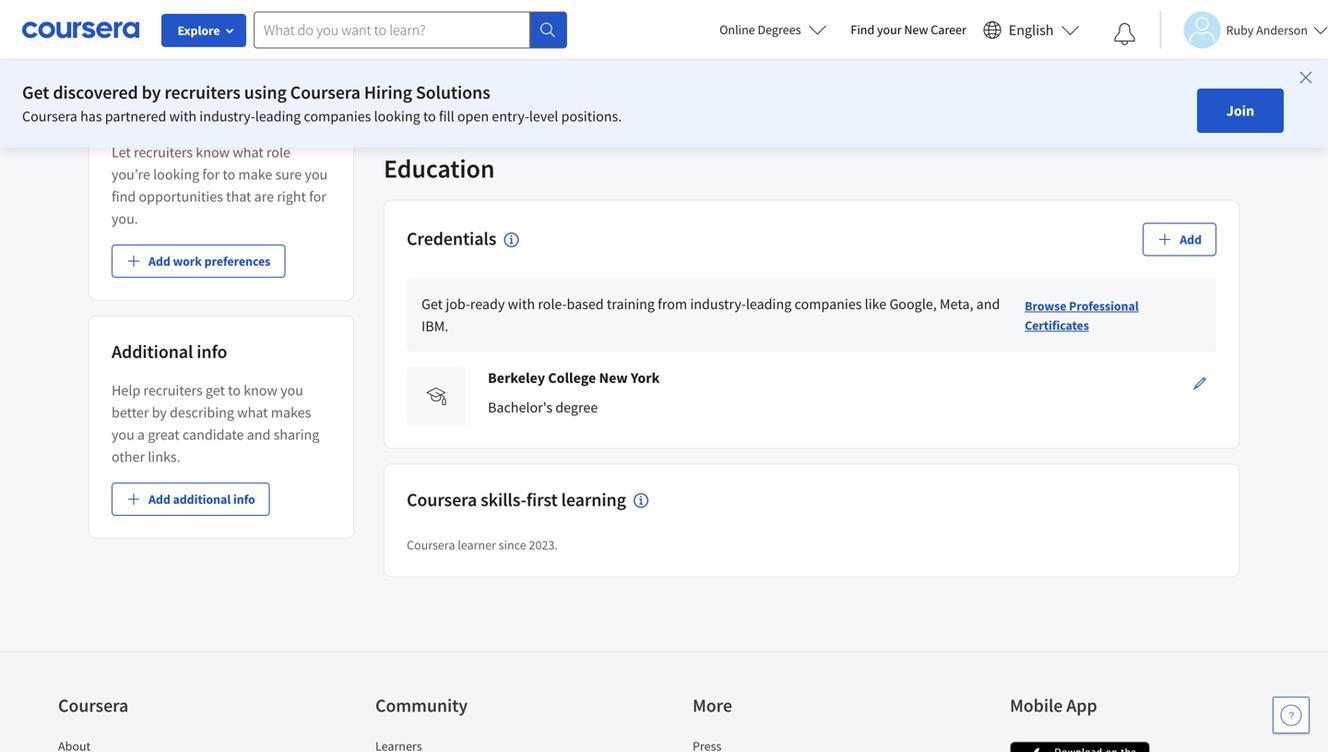 Task type: describe. For each thing, give the bounding box(es) containing it.
using
[[244, 81, 287, 104]]

get
[[206, 381, 225, 400]]

coursera learner since 2023.
[[407, 537, 558, 553]]

add for add your past work experience here. if you're just starting out, you can add internships or volunteer experience instead.
[[422, 45, 446, 64]]

you're inside let recruiters know what role you're looking for to make sure you find opportunities that are right for you.
[[112, 165, 150, 184]]

sharing
[[274, 425, 320, 444]]

your for add
[[449, 45, 477, 64]]

companies inside get discovered by recruiters using coursera hiring solutions coursera has partnered with industry-leading companies looking to fill open entry-level positions.
[[304, 107, 371, 126]]

past
[[480, 45, 506, 64]]

you're inside add your past work experience here. if you're just starting out, you can add internships or volunteer experience instead.
[[659, 45, 698, 64]]

first
[[527, 488, 558, 511]]

leading inside get discovered by recruiters using coursera hiring solutions coursera has partnered with industry-leading companies looking to fill open entry-level positions.
[[255, 107, 301, 126]]

add
[[855, 45, 879, 64]]

coursera skills-first learning
[[407, 488, 627, 511]]

what inside let recruiters know what role you're looking for to make sure you find opportunities that are right for you.
[[233, 143, 264, 162]]

find your new career link
[[842, 18, 976, 42]]

new for career
[[905, 21, 929, 38]]

companies inside get job-ready with role-based training from industry-leading companies like google, meta, and ibm.
[[795, 295, 862, 313]]

experience down the past at top left
[[484, 68, 551, 86]]

let
[[112, 143, 131, 162]]

what inside help recruiters get to know you better by describing what makes you a great candidate and sharing other links.
[[237, 403, 268, 422]]

ruby anderson button
[[1161, 12, 1329, 48]]

makes
[[271, 403, 311, 422]]

professional
[[1070, 297, 1139, 314]]

0 horizontal spatial info
[[197, 340, 227, 363]]

mobile
[[1011, 694, 1063, 717]]

add for add work experience
[[1070, 57, 1092, 74]]

join
[[1227, 102, 1255, 120]]

role-
[[538, 295, 567, 313]]

get for discovered
[[22, 81, 49, 104]]

by inside get discovered by recruiters using coursera hiring solutions coursera has partnered with industry-leading companies looking to fill open entry-level positions.
[[142, 81, 161, 104]]

anderson
[[1257, 22, 1309, 38]]

bachelor's
[[488, 398, 553, 416]]

additional
[[112, 340, 193, 363]]

credentials
[[407, 227, 497, 250]]

add for add work preferences
[[149, 253, 171, 269]]

college
[[548, 368, 596, 387]]

that
[[226, 187, 251, 206]]

you for sure
[[305, 165, 328, 184]]

find
[[851, 21, 875, 38]]

fill
[[439, 107, 455, 126]]

entry-
[[492, 107, 530, 126]]

you for makes
[[112, 425, 135, 444]]

starting
[[726, 45, 773, 64]]

information about credentials section image
[[504, 232, 519, 247]]

ruby
[[1227, 22, 1254, 38]]

add for add additional info
[[149, 491, 171, 508]]

preferences
[[204, 253, 271, 269]]

visibility
[[241, 49, 297, 67]]

sure
[[275, 165, 302, 184]]

show notifications image
[[1114, 23, 1137, 45]]

browse professional certificates link
[[1025, 297, 1139, 333]]

find your new career
[[851, 21, 967, 38]]

great
[[148, 425, 180, 444]]

work inside add your past work experience here. if you're just starting out, you can add internships or volunteer experience instead.
[[509, 45, 540, 64]]

community
[[376, 694, 468, 717]]

york
[[631, 368, 660, 387]]

add additional info button
[[112, 483, 270, 516]]

and inside get job-ready with role-based training from industry-leading companies like google, meta, and ibm.
[[977, 295, 1001, 313]]

update profile visibility
[[146, 49, 297, 67]]

education
[[384, 152, 495, 184]]

get for job-
[[422, 295, 443, 313]]

explore button
[[162, 14, 246, 47]]

add button
[[1144, 223, 1217, 256]]

online
[[720, 21, 756, 38]]

know inside let recruiters know what role you're looking for to make sure you find opportunities that are right for you.
[[196, 143, 230, 162]]

level
[[530, 107, 559, 126]]

industry- inside get job-ready with role-based training from industry-leading companies like google, meta, and ibm.
[[691, 295, 746, 313]]

positions.
[[562, 107, 622, 126]]

open
[[458, 107, 489, 126]]

ibm.
[[422, 317, 449, 335]]

volunteer
[[422, 68, 481, 86]]

list item for more
[[693, 737, 850, 752]]

degree
[[556, 398, 598, 416]]

learning
[[562, 488, 627, 511]]

experience inside button
[[1126, 57, 1188, 74]]

here.
[[613, 45, 645, 64]]

or
[[954, 45, 967, 64]]

new for york
[[599, 368, 628, 387]]

right
[[277, 187, 306, 206]]

profile
[[196, 49, 238, 67]]

let recruiters know what role you're looking for to make sure you find opportunities that are right for you.
[[112, 143, 328, 228]]

additional info
[[112, 340, 227, 363]]

information about skills development section image
[[634, 493, 649, 508]]

add work preferences button
[[112, 245, 285, 278]]

get discovered by recruiters using coursera hiring solutions coursera has partnered with industry-leading companies looking to fill open entry-level positions.
[[22, 81, 622, 126]]

list item for coursera
[[58, 737, 215, 752]]

describing
[[170, 403, 234, 422]]

online degrees button
[[705, 9, 842, 50]]

job-
[[446, 295, 470, 313]]

recruiters for know
[[134, 143, 193, 162]]

better
[[112, 403, 149, 422]]

coursera for coursera learner since 2023.
[[407, 537, 455, 553]]



Task type: locate. For each thing, give the bounding box(es) containing it.
2 vertical spatial recruiters
[[144, 381, 203, 400]]

0 horizontal spatial for
[[202, 165, 220, 184]]

you.
[[112, 209, 138, 228]]

0 horizontal spatial industry-
[[200, 107, 255, 126]]

0 vertical spatial what
[[233, 143, 264, 162]]

looking inside let recruiters know what role you're looking for to make sure you find opportunities that are right for you.
[[153, 165, 200, 184]]

more
[[693, 694, 733, 717]]

you right sure
[[305, 165, 328, 184]]

experience down the show notifications icon
[[1126, 57, 1188, 74]]

1 horizontal spatial get
[[422, 295, 443, 313]]

bachelor's degree
[[488, 398, 598, 416]]

1 vertical spatial leading
[[746, 295, 792, 313]]

you inside add your past work experience here. if you're just starting out, you can add internships or volunteer experience instead.
[[804, 45, 827, 64]]

industry- down using at the top left of page
[[200, 107, 255, 126]]

and
[[977, 295, 1001, 313], [247, 425, 271, 444]]

info inside button
[[233, 491, 255, 508]]

role
[[267, 143, 291, 162]]

1 horizontal spatial and
[[977, 295, 1001, 313]]

you inside let recruiters know what role you're looking for to make sure you find opportunities that are right for you.
[[305, 165, 328, 184]]

english
[[1009, 21, 1054, 39]]

industry- right from
[[691, 295, 746, 313]]

instead.
[[554, 68, 603, 86]]

1 vertical spatial get
[[422, 295, 443, 313]]

0 vertical spatial get
[[22, 81, 49, 104]]

industry- inside get discovered by recruiters using coursera hiring solutions coursera has partnered with industry-leading companies looking to fill open entry-level positions.
[[200, 107, 255, 126]]

1 vertical spatial by
[[152, 403, 167, 422]]

your
[[878, 21, 902, 38], [449, 45, 477, 64]]

What do you want to learn? text field
[[254, 12, 531, 48]]

coursera for coursera
[[58, 694, 128, 717]]

experience
[[543, 45, 611, 64], [1126, 57, 1188, 74], [484, 68, 551, 86]]

1 horizontal spatial industry-
[[691, 295, 746, 313]]

add work experience
[[1070, 57, 1188, 74]]

just
[[701, 45, 723, 64]]

add inside button
[[149, 253, 171, 269]]

work inside button
[[1095, 57, 1124, 74]]

candidate
[[183, 425, 244, 444]]

1 vertical spatial industry-
[[691, 295, 746, 313]]

2 horizontal spatial list item
[[693, 737, 850, 752]]

recruiters inside let recruiters know what role you're looking for to make sure you find opportunities that are right for you.
[[134, 143, 193, 162]]

1 vertical spatial looking
[[153, 165, 200, 184]]

0 vertical spatial leading
[[255, 107, 301, 126]]

work right the past at top left
[[509, 45, 540, 64]]

get up ibm.
[[422, 295, 443, 313]]

help recruiters get to know you better by describing what makes you a great candidate and sharing other links.
[[112, 381, 320, 466]]

info
[[197, 340, 227, 363], [233, 491, 255, 508]]

get
[[22, 81, 49, 104], [422, 295, 443, 313]]

0 vertical spatial industry-
[[200, 107, 255, 126]]

opportunities
[[139, 187, 223, 206]]

out,
[[776, 45, 801, 64]]

new up 'internships'
[[905, 21, 929, 38]]

and inside help recruiters get to know you better by describing what makes you a great candidate and sharing other links.
[[247, 425, 271, 444]]

1 vertical spatial you're
[[112, 165, 150, 184]]

know up makes
[[244, 381, 278, 400]]

1 vertical spatial companies
[[795, 295, 862, 313]]

with inside get job-ready with role-based training from industry-leading companies like google, meta, and ibm.
[[508, 295, 535, 313]]

your up volunteer in the top of the page
[[449, 45, 477, 64]]

other
[[112, 448, 145, 466]]

1 list item from the left
[[58, 737, 215, 752]]

your right find
[[878, 21, 902, 38]]

skills-
[[481, 488, 527, 511]]

you're right the "if"
[[659, 45, 698, 64]]

know up that
[[196, 143, 230, 162]]

list item
[[58, 737, 215, 752], [376, 737, 533, 752], [693, 737, 850, 752]]

1 vertical spatial for
[[309, 187, 327, 206]]

2 horizontal spatial work
[[1095, 57, 1124, 74]]

with
[[169, 107, 197, 126], [508, 295, 535, 313]]

with right partnered
[[169, 107, 197, 126]]

and right the meta,
[[977, 295, 1001, 313]]

0 horizontal spatial work
[[173, 253, 202, 269]]

0 vertical spatial you're
[[659, 45, 698, 64]]

1 horizontal spatial with
[[508, 295, 535, 313]]

1 horizontal spatial you're
[[659, 45, 698, 64]]

recruiters down "profile"
[[165, 81, 241, 104]]

looking inside get discovered by recruiters using coursera hiring solutions coursera has partnered with industry-leading companies looking to fill open entry-level positions.
[[374, 107, 421, 126]]

to
[[423, 107, 436, 126], [223, 165, 236, 184], [228, 381, 241, 400]]

are
[[254, 187, 274, 206]]

add work experience button
[[1034, 49, 1203, 82]]

and left sharing
[[247, 425, 271, 444]]

get inside get job-ready with role-based training from industry-leading companies like google, meta, and ibm.
[[422, 295, 443, 313]]

coursera image
[[22, 15, 139, 45]]

companies down hiring
[[304, 107, 371, 126]]

None search field
[[254, 12, 568, 48]]

english button
[[976, 0, 1088, 60]]

download on the app store image
[[1011, 742, 1151, 752]]

find
[[112, 187, 136, 206]]

recruiters for get
[[144, 381, 203, 400]]

browse
[[1025, 297, 1067, 314]]

your for find
[[878, 21, 902, 38]]

list item for community
[[376, 737, 533, 752]]

berkeley college new york
[[488, 368, 660, 387]]

training
[[607, 295, 655, 313]]

get inside get discovered by recruiters using coursera hiring solutions coursera has partnered with industry-leading companies looking to fill open entry-level positions.
[[22, 81, 49, 104]]

what left makes
[[237, 403, 268, 422]]

edit details for bachelor's degree  in majorname at berkeley college new york. image
[[1193, 376, 1208, 391]]

1 vertical spatial info
[[233, 491, 255, 508]]

1 horizontal spatial list item
[[376, 737, 533, 752]]

looking up opportunities
[[153, 165, 200, 184]]

you up makes
[[281, 381, 304, 400]]

know
[[196, 143, 230, 162], [244, 381, 278, 400]]

with left role-
[[508, 295, 535, 313]]

for right the "right"
[[309, 187, 327, 206]]

0 horizontal spatial leading
[[255, 107, 301, 126]]

2 list item from the left
[[376, 737, 533, 752]]

2 vertical spatial to
[[228, 381, 241, 400]]

3 list item from the left
[[693, 737, 850, 752]]

partnered
[[105, 107, 166, 126]]

add for add
[[1181, 231, 1203, 248]]

you're up "find"
[[112, 165, 150, 184]]

help
[[112, 381, 141, 400]]

what up make
[[233, 143, 264, 162]]

you for out,
[[804, 45, 827, 64]]

1 vertical spatial to
[[223, 165, 236, 184]]

info right additional
[[233, 491, 255, 508]]

with inside get discovered by recruiters using coursera hiring solutions coursera has partnered with industry-leading companies looking to fill open entry-level positions.
[[169, 107, 197, 126]]

1 vertical spatial and
[[247, 425, 271, 444]]

1 horizontal spatial companies
[[795, 295, 862, 313]]

0 horizontal spatial list item
[[58, 737, 215, 752]]

0 horizontal spatial new
[[599, 368, 628, 387]]

1 vertical spatial what
[[237, 403, 268, 422]]

2023.
[[529, 537, 558, 553]]

industry-
[[200, 107, 255, 126], [691, 295, 746, 313]]

0 vertical spatial know
[[196, 143, 230, 162]]

add additional info
[[149, 491, 255, 508]]

get job-ready with role-based training from industry-leading companies like google, meta, and ibm.
[[422, 295, 1001, 335]]

certificates
[[1025, 317, 1090, 333]]

based
[[567, 295, 604, 313]]

new left york
[[599, 368, 628, 387]]

your inside add your past work experience here. if you're just starting out, you can add internships or volunteer experience instead.
[[449, 45, 477, 64]]

1 horizontal spatial info
[[233, 491, 255, 508]]

new
[[905, 21, 929, 38], [599, 368, 628, 387]]

add your past work experience here. if you're just starting out, you can add internships or volunteer experience instead.
[[422, 45, 967, 86]]

make
[[238, 165, 273, 184]]

info up get
[[197, 340, 227, 363]]

looking
[[374, 107, 421, 126], [153, 165, 200, 184]]

solutions
[[416, 81, 491, 104]]

degrees
[[758, 21, 801, 38]]

to left fill
[[423, 107, 436, 126]]

work for add work experience
[[1095, 57, 1124, 74]]

0 vertical spatial your
[[878, 21, 902, 38]]

0 horizontal spatial with
[[169, 107, 197, 126]]

to inside get discovered by recruiters using coursera hiring solutions coursera has partnered with industry-leading companies looking to fill open entry-level positions.
[[423, 107, 436, 126]]

recruiters up describing
[[144, 381, 203, 400]]

1 horizontal spatial looking
[[374, 107, 421, 126]]

leading inside get job-ready with role-based training from industry-leading companies like google, meta, and ibm.
[[746, 295, 792, 313]]

to inside let recruiters know what role you're looking for to make sure you find opportunities that are right for you.
[[223, 165, 236, 184]]

0 vertical spatial with
[[169, 107, 197, 126]]

since
[[499, 537, 527, 553]]

from
[[658, 295, 688, 313]]

google,
[[890, 295, 937, 313]]

0 vertical spatial recruiters
[[165, 81, 241, 104]]

work down the show notifications icon
[[1095, 57, 1124, 74]]

1 horizontal spatial leading
[[746, 295, 792, 313]]

0 horizontal spatial looking
[[153, 165, 200, 184]]

experience up instead.
[[543, 45, 611, 64]]

recruiters right let
[[134, 143, 193, 162]]

add work preferences
[[149, 253, 271, 269]]

mobile app
[[1011, 694, 1098, 717]]

0 horizontal spatial your
[[449, 45, 477, 64]]

you left can
[[804, 45, 827, 64]]

work inside button
[[173, 253, 202, 269]]

ready
[[470, 295, 505, 313]]

add inside add your past work experience here. if you're just starting out, you can add internships or volunteer experience instead.
[[422, 45, 446, 64]]

discovered
[[53, 81, 138, 104]]

by inside help recruiters get to know you better by describing what makes you a great candidate and sharing other links.
[[152, 403, 167, 422]]

0 vertical spatial new
[[905, 21, 929, 38]]

update profile visibility button
[[131, 36, 312, 80]]

berkeley
[[488, 368, 545, 387]]

leading
[[255, 107, 301, 126], [746, 295, 792, 313]]

browse professional certificates
[[1025, 297, 1139, 333]]

companies
[[304, 107, 371, 126], [795, 295, 862, 313]]

looking down hiring
[[374, 107, 421, 126]]

1 horizontal spatial your
[[878, 21, 902, 38]]

to up that
[[223, 165, 236, 184]]

1 vertical spatial new
[[599, 368, 628, 387]]

explore
[[178, 22, 220, 39]]

you
[[804, 45, 827, 64], [305, 165, 328, 184], [281, 381, 304, 400], [112, 425, 135, 444]]

add
[[422, 45, 446, 64], [1070, 57, 1092, 74], [1181, 231, 1203, 248], [149, 253, 171, 269], [149, 491, 171, 508]]

0 vertical spatial for
[[202, 165, 220, 184]]

like
[[865, 295, 887, 313]]

1 horizontal spatial for
[[309, 187, 327, 206]]

1 vertical spatial your
[[449, 45, 477, 64]]

0 vertical spatial companies
[[304, 107, 371, 126]]

know inside help recruiters get to know you better by describing what makes you a great candidate and sharing other links.
[[244, 381, 278, 400]]

help center image
[[1281, 704, 1303, 726]]

to inside help recruiters get to know you better by describing what makes you a great candidate and sharing other links.
[[228, 381, 241, 400]]

1 vertical spatial recruiters
[[134, 143, 193, 162]]

coursera for coursera skills-first learning
[[407, 488, 477, 511]]

work
[[509, 45, 540, 64], [1095, 57, 1124, 74], [173, 253, 202, 269]]

career
[[931, 21, 967, 38]]

0 horizontal spatial you're
[[112, 165, 150, 184]]

learner
[[458, 537, 496, 553]]

ruby anderson
[[1227, 22, 1309, 38]]

coursera
[[290, 81, 361, 104], [22, 107, 77, 126], [407, 488, 477, 511], [407, 537, 455, 553], [58, 694, 128, 717]]

update
[[146, 49, 193, 67]]

work for add work preferences
[[173, 253, 202, 269]]

get left the discovered
[[22, 81, 49, 104]]

0 vertical spatial to
[[423, 107, 436, 126]]

0 horizontal spatial and
[[247, 425, 271, 444]]

by up great at bottom left
[[152, 403, 167, 422]]

companies left like
[[795, 295, 862, 313]]

meta,
[[940, 295, 974, 313]]

by
[[142, 81, 161, 104], [152, 403, 167, 422]]

0 horizontal spatial know
[[196, 143, 230, 162]]

1 horizontal spatial know
[[244, 381, 278, 400]]

0 horizontal spatial get
[[22, 81, 49, 104]]

0 vertical spatial looking
[[374, 107, 421, 126]]

join button
[[1198, 89, 1285, 133]]

you left a
[[112, 425, 135, 444]]

recruiters inside get discovered by recruiters using coursera hiring solutions coursera has partnered with industry-leading companies looking to fill open entry-level positions.
[[165, 81, 241, 104]]

0 vertical spatial info
[[197, 340, 227, 363]]

to right get
[[228, 381, 241, 400]]

for up opportunities
[[202, 165, 220, 184]]

0 vertical spatial and
[[977, 295, 1001, 313]]

1 horizontal spatial work
[[509, 45, 540, 64]]

1 vertical spatial know
[[244, 381, 278, 400]]

internships
[[882, 45, 951, 64]]

0 horizontal spatial companies
[[304, 107, 371, 126]]

work left preferences
[[173, 253, 202, 269]]

has
[[80, 107, 102, 126]]

by up partnered
[[142, 81, 161, 104]]

links.
[[148, 448, 180, 466]]

1 vertical spatial with
[[508, 295, 535, 313]]

1 horizontal spatial new
[[905, 21, 929, 38]]

0 vertical spatial by
[[142, 81, 161, 104]]

recruiters inside help recruiters get to know you better by describing what makes you a great candidate and sharing other links.
[[144, 381, 203, 400]]

online degrees
[[720, 21, 801, 38]]



Task type: vqa. For each thing, say whether or not it's contained in the screenshot.
industry- inside the Get discovered by recruiters using Coursera Hiring Solutions Coursera has partnered with industry-leading companies looking to fill open entry-level positions.
yes



